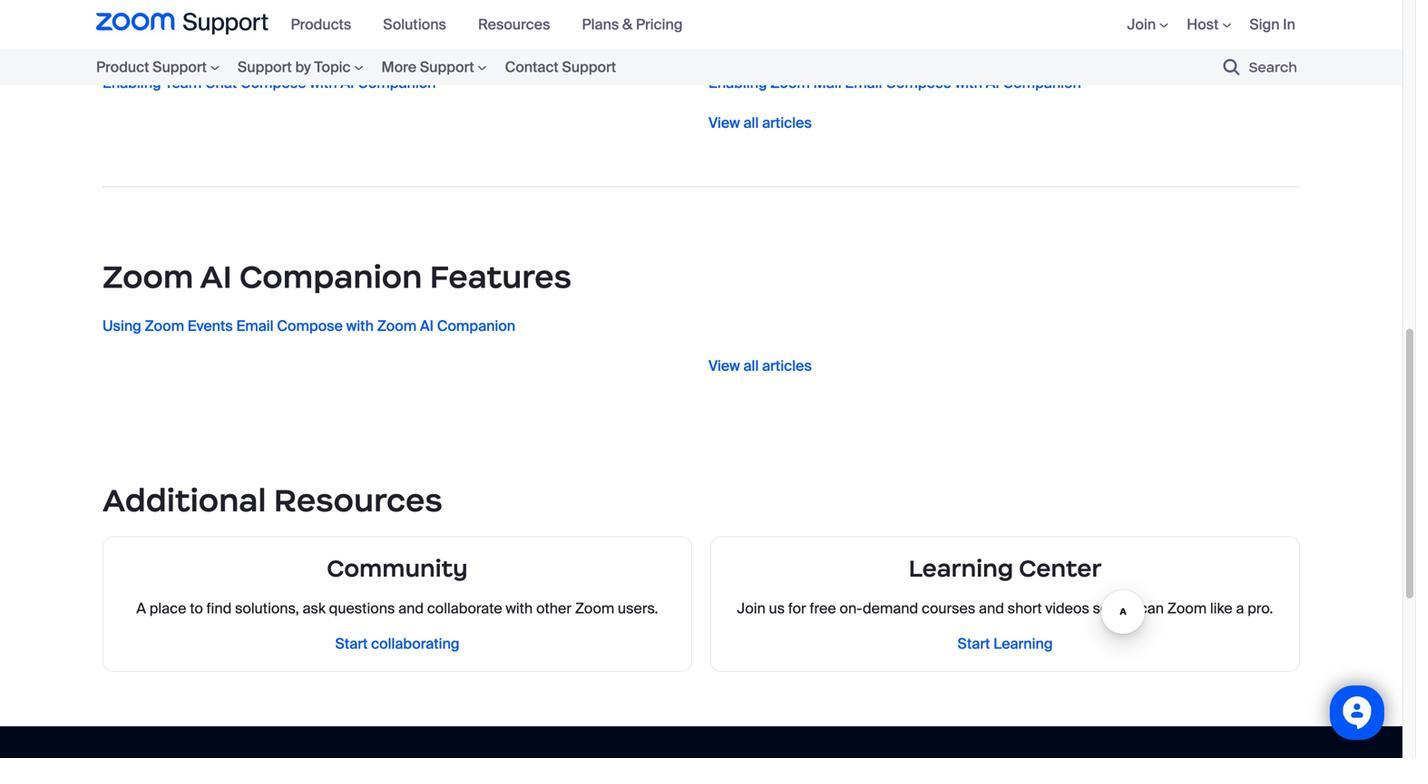 Task type: describe. For each thing, give the bounding box(es) containing it.
2 support from the left
[[238, 58, 292, 77]]

events
[[188, 316, 233, 336]]

solutions link
[[383, 15, 460, 34]]

menu bar containing join
[[1100, 0, 1306, 49]]

support for contact support
[[562, 58, 616, 77]]

users.
[[618, 599, 658, 618]]

additional resources
[[103, 481, 443, 521]]

can
[[1139, 599, 1164, 618]]

view all articles for first 'view all articles' link from the bottom of the page
[[709, 357, 812, 376]]

you
[[1113, 599, 1136, 618]]

products link
[[291, 15, 365, 34]]

1 view all articles link from the top
[[709, 114, 812, 133]]

topic
[[314, 58, 351, 77]]

support for product support
[[153, 58, 207, 77]]

product support
[[96, 58, 207, 77]]

community
[[327, 554, 468, 583]]

center
[[1019, 554, 1102, 583]]

additional
[[103, 481, 266, 521]]

products
[[291, 15, 351, 34]]

videos
[[1046, 599, 1089, 618]]

articles for first 'view all articles' link from the bottom of the page
[[762, 357, 812, 376]]

other
[[536, 599, 572, 618]]

product
[[96, 58, 149, 77]]

more
[[381, 58, 417, 77]]

pro.
[[1248, 599, 1273, 618]]

enabling for enabling team chat compose with ai companion
[[103, 74, 161, 93]]

support by topic link
[[229, 55, 372, 79]]

mail
[[813, 74, 842, 93]]

view for first 'view all articles' link from the top
[[709, 114, 740, 133]]

pricing
[[636, 15, 683, 34]]

free
[[810, 599, 836, 618]]

plans
[[582, 15, 619, 34]]

1 vertical spatial learning
[[994, 635, 1053, 654]]

and for community
[[398, 599, 424, 618]]

view all articles for first 'view all articles' link from the top
[[709, 114, 812, 133]]

enabling team chat compose with ai companion
[[103, 74, 436, 93]]

solutions
[[383, 15, 446, 34]]

so
[[1093, 599, 1109, 618]]

ask
[[303, 599, 326, 618]]

start collaborating
[[335, 635, 460, 654]]

resources link
[[478, 15, 564, 34]]

a place to find solutions, ask questions and collaborate with other zoom users.
[[136, 599, 658, 618]]

more support link
[[372, 55, 496, 79]]

us
[[769, 599, 785, 618]]

using zoom events email compose with zoom ai companion link
[[103, 316, 658, 336]]

enabling zoom mail email compose with ai companion link
[[709, 74, 1264, 93]]

courses
[[922, 599, 975, 618]]

a
[[136, 599, 146, 618]]

email for mail
[[845, 74, 882, 93]]

in
[[1283, 15, 1296, 34]]

zoom up using
[[103, 257, 194, 297]]

zoom down zoom ai companion features
[[377, 316, 417, 336]]

2 view all articles link from the top
[[709, 357, 812, 376]]

plans & pricing
[[582, 15, 683, 34]]

enabling for enabling zoom mail email compose with ai companion
[[709, 74, 767, 93]]

2 all from the top
[[743, 357, 759, 376]]

join for join us for free on-demand courses and short videos so you can zoom like a pro.
[[737, 599, 766, 618]]

view for first 'view all articles' link from the bottom of the page
[[709, 357, 740, 376]]

and for learning center
[[979, 599, 1004, 618]]

sign in link
[[1250, 15, 1296, 34]]

collaborate
[[427, 599, 502, 618]]

zoom left the like
[[1167, 599, 1207, 618]]

host
[[1187, 15, 1219, 34]]

for
[[788, 599, 806, 618]]

start learning link
[[958, 635, 1053, 654]]

zoom left mail
[[771, 74, 810, 93]]

zoom ai companion features
[[103, 257, 572, 297]]

compose for enabling zoom mail email compose with ai companion
[[886, 74, 952, 93]]



Task type: vqa. For each thing, say whether or not it's contained in the screenshot.
Community
yes



Task type: locate. For each thing, give the bounding box(es) containing it.
0 vertical spatial view
[[709, 114, 740, 133]]

1 vertical spatial view
[[709, 357, 740, 376]]

and up collaborating
[[398, 599, 424, 618]]

view
[[709, 114, 740, 133], [709, 357, 740, 376]]

solutions,
[[235, 599, 299, 618]]

resources
[[478, 15, 550, 34], [274, 481, 443, 521]]

learning center
[[909, 554, 1102, 583]]

1 all from the top
[[743, 114, 759, 133]]

learning up courses
[[909, 554, 1014, 583]]

enabling team chat compose with ai companion link
[[103, 74, 658, 93]]

1 view all articles from the top
[[709, 114, 812, 133]]

questions
[[329, 599, 395, 618]]

features
[[430, 257, 572, 297]]

support left by
[[238, 58, 292, 77]]

menu bar containing product support
[[96, 49, 680, 85]]

contact support
[[505, 58, 616, 77]]

1 vertical spatial all
[[743, 357, 759, 376]]

main content containing zoom ai companion features
[[0, 0, 1403, 727]]

support for more support
[[420, 58, 474, 77]]

start for learning center
[[958, 635, 990, 654]]

articles
[[762, 114, 812, 133], [762, 357, 812, 376]]

1 vertical spatial resources
[[274, 481, 443, 521]]

1 articles from the top
[[762, 114, 812, 133]]

2 view from the top
[[709, 357, 740, 376]]

support down zoom support image
[[153, 58, 207, 77]]

email
[[845, 74, 882, 93], [236, 316, 274, 336]]

and left short
[[979, 599, 1004, 618]]

ai
[[341, 74, 354, 93], [986, 74, 1000, 93], [200, 257, 232, 297], [420, 316, 434, 336]]

team
[[165, 74, 202, 93]]

short
[[1008, 599, 1042, 618]]

contact
[[505, 58, 559, 77]]

search image
[[1224, 59, 1240, 75]]

start down "questions"
[[335, 635, 368, 654]]

0 vertical spatial all
[[743, 114, 759, 133]]

with
[[310, 74, 337, 93], [955, 74, 982, 93], [346, 316, 374, 336], [506, 599, 533, 618]]

view all articles
[[709, 114, 812, 133], [709, 357, 812, 376]]

and
[[398, 599, 424, 618], [979, 599, 1004, 618]]

product support link
[[96, 55, 229, 79]]

email right mail
[[845, 74, 882, 93]]

menu bar up contact
[[282, 0, 705, 49]]

start collaborating link
[[335, 635, 460, 654]]

2 enabling from the left
[[709, 74, 767, 93]]

zoom right using
[[145, 316, 184, 336]]

email for events
[[236, 316, 274, 336]]

0 vertical spatial view all articles link
[[709, 114, 812, 133]]

4 support from the left
[[562, 58, 616, 77]]

like
[[1210, 599, 1233, 618]]

join left us
[[737, 599, 766, 618]]

host link
[[1187, 15, 1231, 34]]

companion
[[358, 74, 436, 93], [1003, 74, 1081, 93], [239, 257, 422, 297], [437, 316, 515, 336]]

2 articles from the top
[[762, 357, 812, 376]]

0 horizontal spatial email
[[236, 316, 274, 336]]

zoom support image
[[96, 13, 268, 36]]

0 horizontal spatial resources
[[274, 481, 443, 521]]

start
[[335, 635, 368, 654], [958, 635, 990, 654]]

support by topic
[[238, 58, 351, 77]]

support right more
[[420, 58, 474, 77]]

a
[[1236, 599, 1244, 618]]

by
[[295, 58, 311, 77]]

join us for free on-demand courses and short videos so you can zoom like a pro.
[[737, 599, 1273, 618]]

1 vertical spatial join
[[737, 599, 766, 618]]

support
[[153, 58, 207, 77], [238, 58, 292, 77], [420, 58, 474, 77], [562, 58, 616, 77]]

1 vertical spatial email
[[236, 316, 274, 336]]

start learning
[[958, 635, 1053, 654]]

chat
[[205, 74, 237, 93]]

start for community
[[335, 635, 368, 654]]

1 enabling from the left
[[103, 74, 161, 93]]

2 and from the left
[[979, 599, 1004, 618]]

menu bar down solutions
[[96, 49, 680, 85]]

join left host
[[1127, 15, 1156, 34]]

menu bar containing products
[[282, 0, 705, 49]]

plans & pricing link
[[582, 15, 696, 34]]

place
[[149, 599, 186, 618]]

find
[[206, 599, 232, 618]]

1 horizontal spatial email
[[845, 74, 882, 93]]

1 start from the left
[[335, 635, 368, 654]]

enabling left team
[[103, 74, 161, 93]]

support inside "link"
[[153, 58, 207, 77]]

resources up contact
[[478, 15, 550, 34]]

join link
[[1127, 15, 1169, 34]]

contact support link
[[496, 55, 625, 79]]

join
[[1127, 15, 1156, 34], [737, 599, 766, 618]]

resources up community
[[274, 481, 443, 521]]

search image
[[1224, 59, 1240, 75]]

0 vertical spatial articles
[[762, 114, 812, 133]]

more support
[[381, 58, 474, 77]]

collaborating
[[371, 635, 460, 654]]

learning
[[909, 554, 1014, 583], [994, 635, 1053, 654]]

&
[[622, 15, 633, 34]]

1 horizontal spatial enabling
[[709, 74, 767, 93]]

1 support from the left
[[153, 58, 207, 77]]

1 horizontal spatial and
[[979, 599, 1004, 618]]

start down courses
[[958, 635, 990, 654]]

0 vertical spatial learning
[[909, 554, 1014, 583]]

enabling
[[103, 74, 161, 93], [709, 74, 767, 93]]

0 horizontal spatial join
[[737, 599, 766, 618]]

0 horizontal spatial enabling
[[103, 74, 161, 93]]

on-
[[840, 599, 863, 618]]

0 vertical spatial join
[[1127, 15, 1156, 34]]

1 view from the top
[[709, 114, 740, 133]]

to
[[190, 599, 203, 618]]

search button
[[1198, 49, 1306, 85]]

learning down short
[[994, 635, 1053, 654]]

3 support from the left
[[420, 58, 474, 77]]

1 vertical spatial view all articles link
[[709, 357, 812, 376]]

1 and from the left
[[398, 599, 424, 618]]

compose
[[240, 74, 306, 93], [886, 74, 952, 93], [277, 316, 343, 336]]

sign in
[[1250, 15, 1296, 34]]

1 vertical spatial articles
[[762, 357, 812, 376]]

zoom
[[771, 74, 810, 93], [103, 257, 194, 297], [145, 316, 184, 336], [377, 316, 417, 336], [575, 599, 614, 618], [1167, 599, 1207, 618]]

menu bar
[[282, 0, 705, 49], [1100, 0, 1306, 49], [96, 49, 680, 85]]

2 view all articles from the top
[[709, 357, 812, 376]]

using
[[103, 316, 141, 336]]

view all articles link
[[709, 114, 812, 133], [709, 357, 812, 376]]

0 vertical spatial view all articles
[[709, 114, 812, 133]]

compose for using zoom events email compose with zoom ai companion
[[277, 316, 343, 336]]

0 vertical spatial resources
[[478, 15, 550, 34]]

email right events
[[236, 316, 274, 336]]

0 horizontal spatial and
[[398, 599, 424, 618]]

1 vertical spatial view all articles
[[709, 357, 812, 376]]

zoom right the other
[[575, 599, 614, 618]]

support down plans
[[562, 58, 616, 77]]

1 horizontal spatial start
[[958, 635, 990, 654]]

demand
[[863, 599, 918, 618]]

1 horizontal spatial resources
[[478, 15, 550, 34]]

sign
[[1250, 15, 1280, 34]]

2 start from the left
[[958, 635, 990, 654]]

search
[[1249, 59, 1297, 76]]

enabling left mail
[[709, 74, 767, 93]]

all
[[743, 114, 759, 133], [743, 357, 759, 376]]

menu bar up search icon
[[1100, 0, 1306, 49]]

main content
[[0, 0, 1403, 727]]

0 horizontal spatial start
[[335, 635, 368, 654]]

1 horizontal spatial join
[[1127, 15, 1156, 34]]

0 vertical spatial email
[[845, 74, 882, 93]]

using zoom events email compose with zoom ai companion
[[103, 316, 515, 336]]

articles for first 'view all articles' link from the top
[[762, 114, 812, 133]]

enabling zoom mail email compose with ai companion
[[709, 74, 1081, 93]]

join for the join link
[[1127, 15, 1156, 34]]



